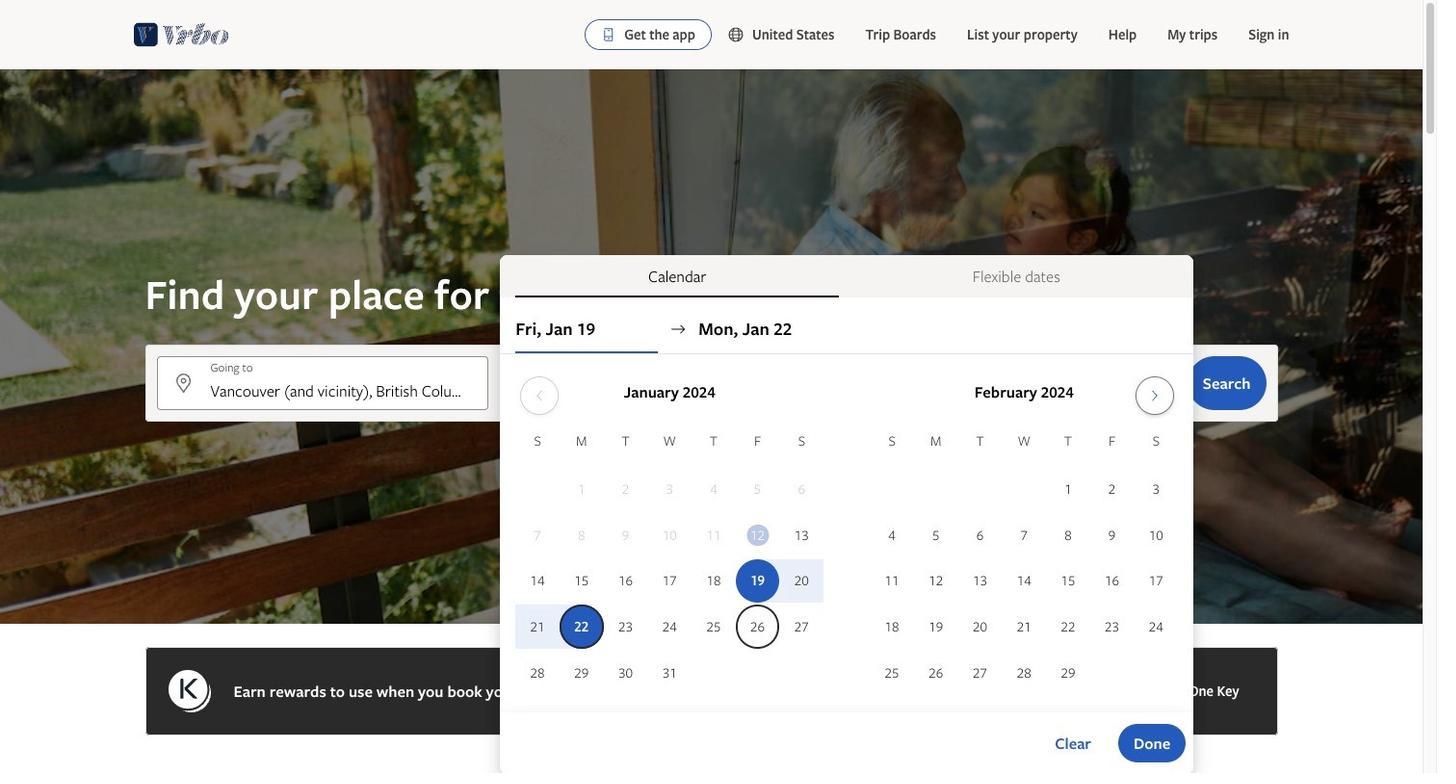 Task type: describe. For each thing, give the bounding box(es) containing it.
previous month image
[[528, 388, 551, 404]]

application inside wizard "region"
[[516, 369, 1178, 697]]

directional image
[[670, 321, 687, 338]]

february 2024 element
[[870, 431, 1178, 697]]

download the app button image
[[601, 27, 617, 42]]

vrbo logo image
[[133, 19, 229, 50]]



Task type: locate. For each thing, give the bounding box(es) containing it.
next month image
[[1143, 388, 1166, 404]]

tab list inside wizard "region"
[[500, 255, 1194, 298]]

recently viewed region
[[133, 747, 1289, 773]]

january 2024 element
[[516, 431, 824, 697]]

tab list
[[500, 255, 1194, 298]]

small image
[[727, 26, 752, 43]]

application
[[516, 369, 1178, 697]]

main content
[[0, 69, 1423, 773]]

wizard region
[[0, 69, 1423, 773]]

today element
[[747, 525, 769, 546]]



Task type: vqa. For each thing, say whether or not it's contained in the screenshot.
application inside 'Wizard' region
yes



